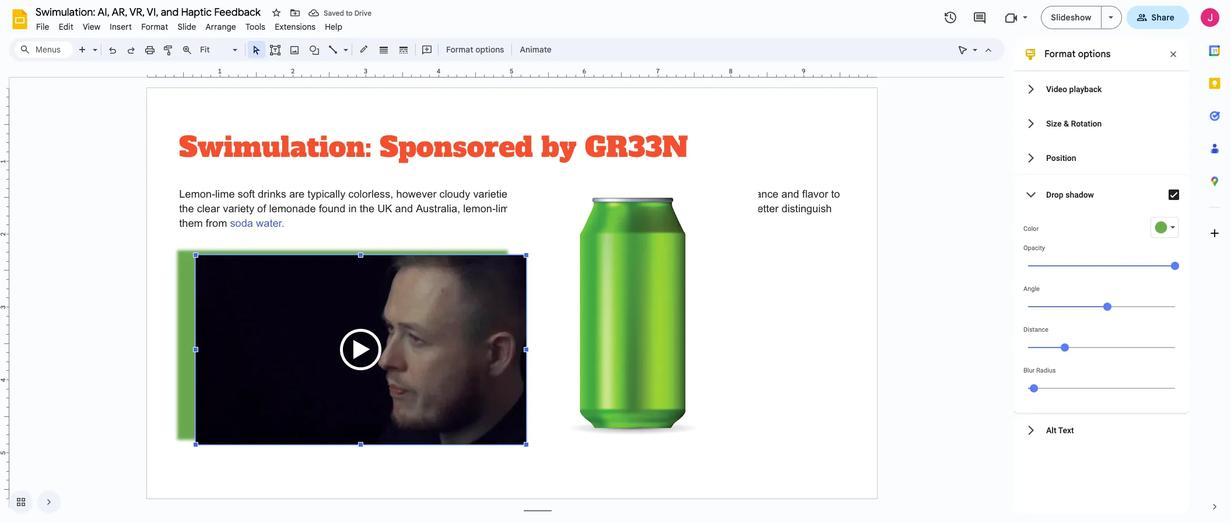 Task type: vqa. For each thing, say whether or not it's contained in the screenshot.
Format options section
yes



Task type: describe. For each thing, give the bounding box(es) containing it.
new slide with layout image
[[90, 42, 97, 46]]

slide menu item
[[173, 20, 201, 34]]

blur radius image
[[1030, 384, 1038, 393]]

angle image
[[1104, 303, 1112, 311]]

help menu item
[[320, 20, 347, 34]]

distance image
[[1061, 344, 1069, 352]]

slide
[[178, 22, 196, 32]]

angle slider
[[1024, 293, 1180, 320]]

saved
[[324, 8, 344, 17]]

edit
[[59, 22, 73, 32]]

view
[[83, 22, 101, 32]]

format inside section
[[1045, 48, 1076, 60]]

arrange menu item
[[201, 20, 241, 34]]

video playback
[[1047, 84, 1102, 94]]

Zoom field
[[197, 41, 243, 58]]

extensions
[[275, 22, 316, 32]]

file menu item
[[32, 20, 54, 34]]

format inside button
[[446, 44, 473, 55]]

format options section
[[1014, 38, 1189, 514]]

angle
[[1024, 285, 1040, 293]]

drop shadow
[[1047, 190, 1094, 200]]

shadow
[[1066, 190, 1094, 200]]

blur radius slider
[[1024, 375, 1180, 401]]

slideshow
[[1051, 12, 1092, 23]]

options inside section
[[1078, 48, 1111, 60]]

menu bar banner
[[0, 0, 1231, 523]]

opacity image
[[1171, 262, 1180, 270]]

share button
[[1127, 6, 1189, 29]]

blur
[[1024, 367, 1035, 375]]

to
[[346, 8, 353, 17]]

drop shadow tab
[[1014, 175, 1189, 215]]

saved to drive button
[[306, 5, 375, 21]]

alt text
[[1047, 426, 1074, 435]]

view menu item
[[78, 20, 105, 34]]

format options inside section
[[1045, 48, 1111, 60]]

share
[[1152, 12, 1175, 23]]

Menus field
[[15, 41, 73, 58]]

edit menu item
[[54, 20, 78, 34]]

menu bar inside menu bar banner
[[32, 15, 347, 34]]

format options button
[[441, 41, 510, 58]]

mode and view toolbar
[[954, 38, 998, 61]]

video playback tab
[[1014, 72, 1189, 106]]

options inside button
[[476, 44, 504, 55]]

border color: transparent image
[[357, 41, 371, 57]]

video
[[1047, 84, 1068, 94]]

border weight option
[[377, 41, 391, 58]]

tab list inside menu bar banner
[[1199, 34, 1231, 491]]

border dash option
[[397, 41, 410, 58]]

insert menu item
[[105, 20, 137, 34]]

animate
[[520, 44, 552, 55]]



Task type: locate. For each thing, give the bounding box(es) containing it.
alt text tab
[[1014, 413, 1189, 447]]

Rename text field
[[32, 5, 267, 19]]

1 horizontal spatial format options
[[1045, 48, 1111, 60]]

rotation
[[1071, 119, 1102, 128]]

format right border dash 'option'
[[446, 44, 473, 55]]

file
[[36, 22, 49, 32]]

drop
[[1047, 190, 1064, 200]]

options
[[476, 44, 504, 55], [1078, 48, 1111, 60]]

format inside menu item
[[141, 22, 168, 32]]

radius
[[1037, 367, 1056, 375]]

saved to drive
[[324, 8, 372, 17]]

menu bar containing file
[[32, 15, 347, 34]]

insert image image
[[288, 41, 301, 58]]

tools
[[246, 22, 265, 32]]

distance
[[1024, 326, 1049, 334]]

menu bar
[[32, 15, 347, 34]]

distance slider
[[1024, 334, 1180, 361]]

main toolbar
[[72, 41, 558, 58]]

size
[[1047, 119, 1062, 128]]

tab list
[[1199, 34, 1231, 491]]

drive
[[354, 8, 372, 17]]

slideshow button
[[1041, 6, 1102, 29]]

format options
[[446, 44, 504, 55], [1045, 48, 1111, 60]]

insert
[[110, 22, 132, 32]]

format options application
[[0, 0, 1231, 523]]

start slideshow (⌘+enter) image
[[1109, 16, 1113, 19]]

blur radius
[[1024, 367, 1056, 375]]

extensions menu item
[[270, 20, 320, 34]]

2 horizontal spatial format
[[1045, 48, 1076, 60]]

position
[[1047, 153, 1077, 162]]

Star checkbox
[[268, 5, 285, 21]]

text
[[1059, 426, 1074, 435]]

format options inside button
[[446, 44, 504, 55]]

1 horizontal spatial options
[[1078, 48, 1111, 60]]

options left the animate
[[476, 44, 504, 55]]

format down rename text box
[[141, 22, 168, 32]]

size & rotation
[[1047, 119, 1102, 128]]

Zoom text field
[[198, 41, 231, 58]]

0 horizontal spatial options
[[476, 44, 504, 55]]

arrange
[[206, 22, 236, 32]]

navigation
[[0, 481, 61, 523]]

1 horizontal spatial format
[[446, 44, 473, 55]]

0 horizontal spatial format options
[[446, 44, 504, 55]]

color
[[1024, 225, 1039, 233]]

help
[[325, 22, 343, 32]]

size & rotation tab
[[1014, 106, 1189, 141]]

shape image
[[308, 41, 321, 58]]

playback
[[1070, 84, 1102, 94]]

opacity slider
[[1024, 252, 1180, 279]]

tools menu item
[[241, 20, 270, 34]]

position tab
[[1014, 141, 1189, 175]]

0 horizontal spatial format
[[141, 22, 168, 32]]

animate button
[[515, 41, 557, 58]]

navigation inside format options application
[[0, 481, 61, 523]]

format menu item
[[137, 20, 173, 34]]

Toggle shadow checkbox
[[1163, 183, 1186, 207]]

alt
[[1047, 426, 1057, 435]]

opacity
[[1024, 244, 1045, 252]]

format up video
[[1045, 48, 1076, 60]]

options up video playback tab
[[1078, 48, 1111, 60]]

&
[[1064, 119, 1069, 128]]

format
[[141, 22, 168, 32], [446, 44, 473, 55], [1045, 48, 1076, 60]]



